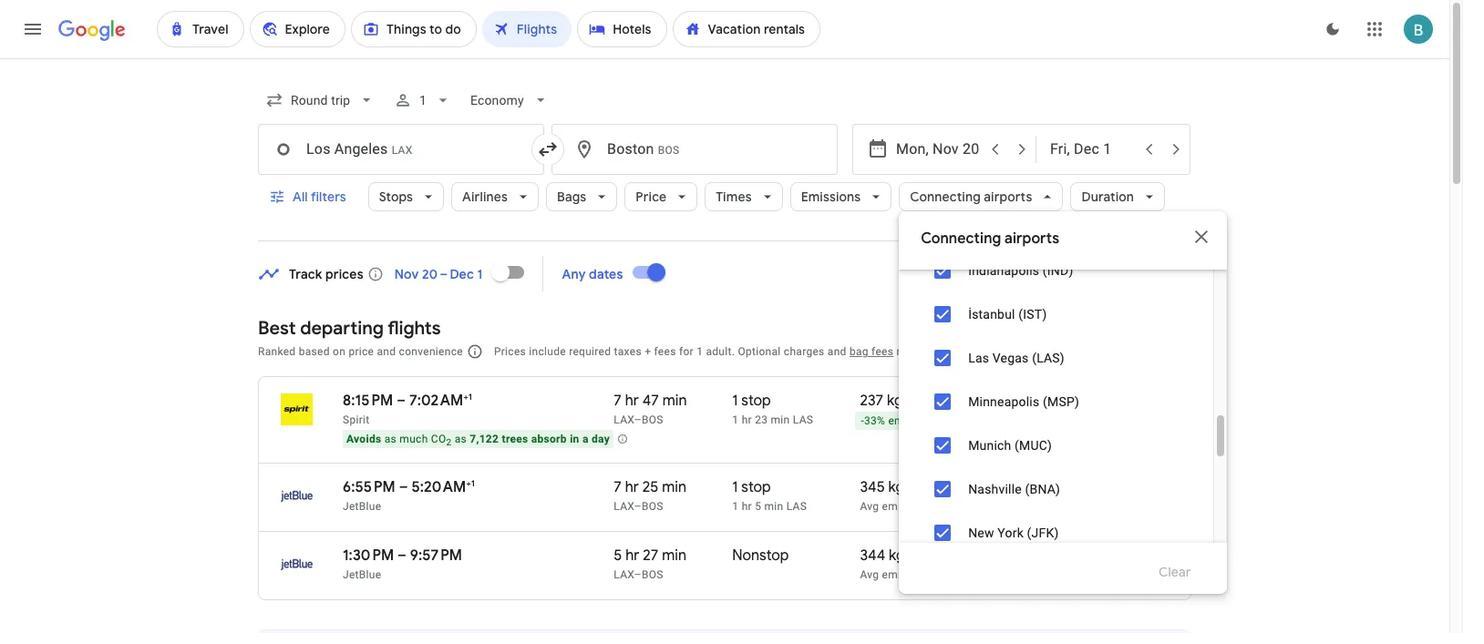 Task type: locate. For each thing, give the bounding box(es) containing it.
emissions down 237 kg co 2
[[888, 415, 941, 428]]

co inside avoids as much co 2 as 7,122 trees absorb in a day
[[431, 433, 446, 446]]

0 vertical spatial emissions
[[888, 415, 941, 428]]

0 vertical spatial only button
[[1119, 249, 1192, 293]]

co inside 237 kg co 2
[[906, 392, 929, 410]]

dates
[[589, 266, 623, 282]]

– right 8:15 pm at the left bottom
[[397, 392, 406, 410]]

assistance
[[1011, 346, 1066, 358]]

Departure time: 1:30 PM. text field
[[343, 547, 394, 565]]

– inside 7 hr 47 min lax – bos
[[634, 414, 642, 427]]

2
[[929, 398, 936, 413], [446, 438, 452, 448], [931, 484, 937, 500]]

3 lax from the top
[[614, 569, 634, 582]]

1 horizontal spatial 5
[[755, 501, 761, 513]]

bos
[[642, 414, 664, 427], [642, 501, 664, 513], [642, 569, 664, 582]]

min
[[663, 392, 687, 410], [771, 414, 790, 427], [662, 479, 687, 497], [764, 501, 784, 513], [662, 547, 687, 565]]

avg inside 344 kg co avg emissions
[[860, 569, 879, 582]]

– inside 7 hr 25 min lax – bos
[[634, 501, 642, 513]]

graph
[[1138, 264, 1173, 281]]

co right 344
[[908, 547, 931, 565]]

2 inside 345 kg co 2
[[931, 484, 937, 500]]

las right 23
[[793, 414, 813, 427]]

co right much
[[431, 433, 446, 446]]

round trip
[[1068, 415, 1118, 428]]

all filters button
[[258, 175, 361, 219]]

5 left 27
[[614, 547, 622, 565]]

as left 7,122
[[455, 433, 467, 446]]

las inside 1 stop 1 hr 5 min las
[[787, 501, 807, 513]]

as left much
[[384, 433, 397, 446]]

1:30 pm
[[343, 547, 394, 565]]

lax inside 5 hr 27 min lax – bos
[[614, 569, 634, 582]]

1 stop from the top
[[742, 392, 771, 410]]

connecting airports inside popup button
[[910, 189, 1032, 205]]

only for indianapolis (ind)
[[1141, 263, 1170, 279]]

learn more about tracked prices image
[[367, 266, 384, 282]]

none search field containing connecting airports
[[258, 78, 1227, 594]]

7 left 47
[[614, 392, 622, 410]]

jetblue down the departure time: 1:30 pm. text field
[[343, 569, 381, 582]]

connecting airports
[[910, 189, 1032, 205], [921, 230, 1060, 248]]

–
[[397, 392, 406, 410], [634, 414, 642, 427], [399, 479, 408, 497], [634, 501, 642, 513], [398, 547, 407, 565], [634, 569, 642, 582]]

2 vertical spatial emissions
[[882, 569, 934, 582]]

2 inside 237 kg co 2
[[929, 398, 936, 413]]

2 vertical spatial 2
[[931, 484, 937, 500]]

2 avg from the top
[[860, 569, 879, 582]]

0 horizontal spatial as
[[384, 433, 397, 446]]

0 vertical spatial price
[[636, 189, 667, 205]]

0 vertical spatial connecting airports
[[910, 189, 1032, 205]]

None text field
[[552, 124, 838, 175]]

2 bos from the top
[[642, 501, 664, 513]]

1 vertical spatial avg
[[860, 569, 879, 582]]

co up 'avg emissions'
[[908, 479, 931, 497]]

stop inside 1 stop 1 hr 5 min las
[[742, 479, 771, 497]]

7 for 7 hr 47 min
[[614, 392, 622, 410]]

connecting down departure text field
[[910, 189, 981, 205]]

all filters
[[293, 189, 346, 205]]

kg right 344
[[889, 547, 905, 565]]

hr left 47
[[625, 392, 639, 410]]

+ down avoids as much co 2 as 7,122 trees absorb in a day
[[466, 478, 471, 490]]

1 vertical spatial 1 stop flight. element
[[732, 479, 771, 500]]

total duration 7 hr 25 min. element
[[614, 479, 732, 500]]

hr inside 5 hr 27 min lax – bos
[[626, 547, 640, 565]]

1 vertical spatial bos
[[642, 501, 664, 513]]

airports inside popup button
[[984, 189, 1032, 205]]

7 inside 7 hr 25 min lax – bos
[[614, 479, 622, 497]]

hr inside 7 hr 47 min lax – bos
[[625, 392, 639, 410]]

7 inside 7 hr 47 min lax – bos
[[614, 392, 622, 410]]

(muc)
[[1015, 439, 1052, 453]]

co for 344
[[908, 547, 931, 565]]

bos for 25
[[642, 501, 664, 513]]

absorb
[[531, 433, 567, 446]]

0 vertical spatial lax
[[614, 414, 634, 427]]

min right 27
[[662, 547, 687, 565]]

7
[[614, 392, 622, 410], [614, 479, 622, 497]]

0 horizontal spatial fees
[[654, 346, 676, 358]]

0 vertical spatial bos
[[642, 414, 664, 427]]

1 vertical spatial +
[[463, 391, 468, 403]]

+ for 7 hr 47 min
[[463, 391, 468, 403]]

kg inside 345 kg co 2
[[888, 479, 905, 497]]

(bna)
[[1025, 482, 1060, 497]]

only button for new york (jfk)
[[1119, 511, 1192, 555]]

price inside button
[[1104, 264, 1135, 281]]

Arrival time: 5:20 AM on  Tuesday, November 21. text field
[[412, 478, 475, 497]]

7 left 25
[[614, 479, 622, 497]]

1 1 stop flight. element from the top
[[732, 392, 771, 413]]

3 bos from the top
[[642, 569, 664, 582]]

and left bag
[[828, 346, 847, 358]]

price inside popup button
[[636, 189, 667, 205]]

departing
[[300, 317, 384, 340]]

fees
[[654, 346, 676, 358], [872, 346, 894, 358]]

1 stop flight. element up nonstop
[[732, 479, 771, 500]]

0 vertical spatial airports
[[984, 189, 1032, 205]]

+ up avoids as much co 2 as 7,122 trees absorb in a day
[[463, 391, 468, 403]]

co up -33% emissions
[[906, 392, 929, 410]]

2 as from the left
[[455, 433, 467, 446]]

trip
[[1101, 415, 1118, 428]]

Departure time: 6:55 PM. text field
[[343, 479, 396, 497]]

and right price at the left of page
[[377, 346, 396, 358]]

total duration 7 hr 47 min. element
[[614, 392, 732, 413]]

las for 237
[[793, 414, 813, 427]]

– right departure time: 6:55 pm. "text box"
[[399, 479, 408, 497]]

avoids as much co2 as 7122 trees absorb in a day. learn more about this calculation. image
[[617, 434, 628, 445]]

1 vertical spatial jetblue
[[343, 569, 381, 582]]

2 vertical spatial kg
[[889, 547, 905, 565]]

price right bags popup button
[[636, 189, 667, 205]]

1 bos from the top
[[642, 414, 664, 427]]

taxes
[[614, 346, 642, 358]]

emissions
[[888, 415, 941, 428], [882, 501, 934, 513], [882, 569, 934, 582]]

stop inside 1 stop 1 hr 23 min las
[[742, 392, 771, 410]]

1 lax from the top
[[614, 414, 634, 427]]

hr
[[625, 392, 639, 410], [742, 414, 752, 427], [625, 479, 639, 497], [742, 501, 752, 513], [626, 547, 640, 565]]

2 vertical spatial bos
[[642, 569, 664, 582]]

duration
[[1082, 189, 1134, 205]]

344
[[860, 547, 885, 565]]

(ind)
[[1043, 263, 1074, 278]]

indianapolis
[[968, 263, 1040, 278]]

bag fees button
[[850, 346, 894, 358]]

fees right bag
[[872, 346, 894, 358]]

– down total duration 7 hr 47 min. element
[[634, 414, 642, 427]]

fees left for
[[654, 346, 676, 358]]

+ right taxes
[[645, 346, 651, 358]]

nov 20 – dec 1
[[395, 266, 483, 282]]

filters
[[311, 189, 346, 205]]

airports
[[984, 189, 1032, 205], [1005, 230, 1060, 248]]

– inside 6:55 pm – 5:20 am + 1
[[399, 479, 408, 497]]

1 stop flight. element
[[732, 392, 771, 413], [732, 479, 771, 500]]

min for 7 hr 47 min
[[663, 392, 687, 410]]

1 horizontal spatial as
[[455, 433, 467, 446]]

only button
[[1119, 249, 1192, 293], [1119, 511, 1192, 555]]

for
[[679, 346, 694, 358]]

1 vertical spatial only
[[1141, 525, 1170, 542]]

date grid button
[[930, 256, 1048, 289]]

bos inside 5 hr 27 min lax – bos
[[642, 569, 664, 582]]

min inside 1 stop 1 hr 23 min las
[[771, 414, 790, 427]]

7 for 7 hr 25 min
[[614, 479, 622, 497]]

vegas
[[993, 351, 1029, 366]]

1 vertical spatial kg
[[888, 479, 905, 497]]

co inside 344 kg co avg emissions
[[908, 547, 931, 565]]

5:20 am
[[412, 479, 466, 497]]

1 horizontal spatial fees
[[872, 346, 894, 358]]

bos down 27
[[642, 569, 664, 582]]

2 up -33% emissions
[[929, 398, 936, 413]]

1 vertical spatial stop
[[742, 479, 771, 497]]

2 up 'avg emissions'
[[931, 484, 937, 500]]

stop up "layover (1 of 1) is a 1 hr 5 min layover at harry reid international airport in las vegas." element
[[742, 479, 771, 497]]

co inside 345 kg co 2
[[908, 479, 931, 497]]

hr for 7 hr 25 min
[[625, 479, 639, 497]]

kg up 'avg emissions'
[[888, 479, 905, 497]]

trees
[[502, 433, 528, 446]]

0 vertical spatial 2
[[929, 398, 936, 413]]

0 horizontal spatial and
[[377, 346, 396, 358]]

344 kg co avg emissions
[[860, 547, 934, 582]]

0 vertical spatial jetblue
[[343, 501, 381, 513]]

connecting up date grid button
[[921, 230, 1001, 248]]

emissions down 345 kg co 2
[[882, 501, 934, 513]]

day
[[592, 433, 610, 446]]

2 7 from the top
[[614, 479, 622, 497]]

+ inside 6:55 pm – 5:20 am + 1
[[466, 478, 471, 490]]

5
[[755, 501, 761, 513], [614, 547, 622, 565]]

kg inside 237 kg co 2
[[887, 392, 903, 410]]

las up nonstop
[[787, 501, 807, 513]]

kg
[[887, 392, 903, 410], [888, 479, 905, 497], [889, 547, 905, 565]]

bos inside 7 hr 25 min lax – bos
[[642, 501, 664, 513]]

avg down 344
[[860, 569, 879, 582]]

hr inside 1 stop 1 hr 23 min las
[[742, 414, 752, 427]]

loading results progress bar
[[0, 58, 1450, 62]]

and
[[377, 346, 396, 358], [828, 346, 847, 358]]

lax
[[614, 414, 634, 427], [614, 501, 634, 513], [614, 569, 634, 582]]

1 stop 1 hr 23 min las
[[732, 392, 813, 427]]

7 hr 25 min lax – bos
[[614, 479, 687, 513]]

las inside 1 stop 1 hr 23 min las
[[793, 414, 813, 427]]

+ inside 8:15 pm – 7:02 am + 1
[[463, 391, 468, 403]]

jetblue down departure time: 6:55 pm. "text box"
[[343, 501, 381, 513]]

+ for 7 hr 25 min
[[466, 478, 471, 490]]

layover (1 of 1) is a 1 hr 23 min layover at harry reid international airport in las vegas. element
[[732, 413, 851, 428]]

only
[[1141, 263, 1170, 279], [1141, 525, 1170, 542]]

las
[[793, 414, 813, 427], [787, 501, 807, 513]]

hr inside 7 hr 25 min lax – bos
[[625, 479, 639, 497]]

bos down 47
[[642, 414, 664, 427]]

airports up indianapolis (ind)
[[1005, 230, 1060, 248]]

2 right much
[[446, 438, 452, 448]]

6:55 pm
[[343, 479, 396, 497]]

0 vertical spatial las
[[793, 414, 813, 427]]

None text field
[[258, 124, 544, 175]]

much
[[400, 433, 428, 446]]

None field
[[258, 84, 383, 117], [463, 84, 557, 117], [258, 84, 383, 117], [463, 84, 557, 117]]

price graph
[[1104, 264, 1173, 281]]

1 7 from the top
[[614, 392, 622, 410]]

1 inside find the best price region
[[477, 266, 483, 282]]

None search field
[[258, 78, 1227, 594]]

0 vertical spatial only
[[1141, 263, 1170, 279]]

1 vertical spatial only button
[[1119, 511, 1192, 555]]

2 only button from the top
[[1119, 511, 1192, 555]]

lax down total duration 7 hr 25 min. element
[[614, 501, 634, 513]]

change appearance image
[[1311, 7, 1355, 51]]

2 lax from the top
[[614, 501, 634, 513]]

avg
[[860, 501, 879, 513], [860, 569, 879, 582]]

0 vertical spatial 5
[[755, 501, 761, 513]]

5 inside 5 hr 27 min lax – bos
[[614, 547, 622, 565]]

best departing flights main content
[[258, 250, 1192, 634]]

hr left 27
[[626, 547, 640, 565]]

2 stop from the top
[[742, 479, 771, 497]]

0 vertical spatial kg
[[887, 392, 903, 410]]

las
[[968, 351, 989, 366]]

munich (muc)
[[968, 439, 1052, 453]]

0 vertical spatial stop
[[742, 392, 771, 410]]

airports up the indianapolis
[[984, 189, 1032, 205]]

kg inside 344 kg co avg emissions
[[889, 547, 905, 565]]

(msp)
[[1043, 395, 1079, 409]]

bags
[[557, 189, 587, 205]]

avg down 345
[[860, 501, 879, 513]]

1 only from the top
[[1141, 263, 1170, 279]]

– down total duration 7 hr 25 min. element
[[634, 501, 642, 513]]

bos down 25
[[642, 501, 664, 513]]

0 vertical spatial 7
[[614, 392, 622, 410]]

1 avg from the top
[[860, 501, 879, 513]]

lax up avoids as much co2 as 7122 trees absorb in a day. learn more about this calculation. image at left bottom
[[614, 414, 634, 427]]

2 jetblue from the top
[[343, 569, 381, 582]]

min right 25
[[662, 479, 687, 497]]

(ist)
[[1019, 307, 1047, 322]]

lax down total duration 5 hr 27 min. element
[[614, 569, 634, 582]]

– right 1:30 pm
[[398, 547, 407, 565]]

stop up 23
[[742, 392, 771, 410]]

co for 237
[[906, 392, 929, 410]]

345 kg co 2
[[860, 479, 937, 500]]

min right 47
[[663, 392, 687, 410]]

min inside 7 hr 25 min lax – bos
[[662, 479, 687, 497]]

emissions down 344
[[882, 569, 934, 582]]

price graph button
[[1056, 256, 1188, 289]]

price button
[[625, 175, 698, 219]]

adult.
[[706, 346, 735, 358]]

min inside 7 hr 47 min lax – bos
[[663, 392, 687, 410]]

1 vertical spatial 2
[[446, 438, 452, 448]]

connecting airports down departure text field
[[910, 189, 1032, 205]]

2 vertical spatial lax
[[614, 569, 634, 582]]

hr for 7 hr 47 min
[[625, 392, 639, 410]]

lax inside 7 hr 25 min lax – bos
[[614, 501, 634, 513]]

hr up nonstop
[[742, 501, 752, 513]]

0 horizontal spatial 5
[[614, 547, 622, 565]]

connecting airports up date grid button
[[921, 230, 1060, 248]]

1 vertical spatial price
[[1104, 264, 1135, 281]]

hr left 25
[[625, 479, 639, 497]]

only for new york (jfk)
[[1141, 525, 1170, 542]]

1 stop 1 hr 5 min las
[[732, 479, 807, 513]]

las vegas (las)
[[968, 351, 1065, 366]]

leaves los angeles international airport at 8:15 pm on monday, november 20 and arrives at boston logan international airport at 7:02 am on tuesday, november 21. element
[[343, 391, 472, 410]]

stop for 7 hr 47 min
[[742, 392, 771, 410]]

bos inside 7 hr 47 min lax – bos
[[642, 414, 664, 427]]

– down total duration 5 hr 27 min. element
[[634, 569, 642, 582]]

5 up nonstop
[[755, 501, 761, 513]]

min inside 5 hr 27 min lax – bos
[[662, 547, 687, 565]]

co
[[906, 392, 929, 410], [431, 433, 446, 446], [908, 479, 931, 497], [908, 547, 931, 565]]

1 vertical spatial 7
[[614, 479, 622, 497]]

min up nonstop
[[764, 501, 784, 513]]

emissions button
[[790, 175, 892, 219]]

– inside 1:30 pm – 9:57 pm jetblue
[[398, 547, 407, 565]]

price left graph
[[1104, 264, 1135, 281]]

best departing flights
[[258, 317, 441, 340]]

1 vertical spatial 5
[[614, 547, 622, 565]]

2 and from the left
[[828, 346, 847, 358]]

1 stop flight. element up 23
[[732, 392, 771, 413]]

kg up -33% emissions
[[887, 392, 903, 410]]

1 horizontal spatial and
[[828, 346, 847, 358]]

hr left 23
[[742, 414, 752, 427]]

airlines
[[462, 189, 508, 205]]

1 inside 6:55 pm – 5:20 am + 1
[[471, 478, 475, 490]]

1 only button from the top
[[1119, 249, 1192, 293]]

2 1 stop flight. element from the top
[[732, 479, 771, 500]]

0 horizontal spatial price
[[636, 189, 667, 205]]

0 vertical spatial 1 stop flight. element
[[732, 392, 771, 413]]

1 horizontal spatial price
[[1104, 264, 1135, 281]]

2 only from the top
[[1141, 525, 1170, 542]]

1 vertical spatial lax
[[614, 501, 634, 513]]

0 vertical spatial avg
[[860, 501, 879, 513]]

0 vertical spatial connecting
[[910, 189, 981, 205]]

lax inside 7 hr 47 min lax – bos
[[614, 414, 634, 427]]

kg for 345
[[888, 479, 905, 497]]

stops button
[[368, 175, 444, 219]]

1 vertical spatial connecting
[[921, 230, 1001, 248]]

bos for 47
[[642, 414, 664, 427]]

as
[[384, 433, 397, 446], [455, 433, 467, 446]]

minneapolis (msp)
[[968, 395, 1079, 409]]

on
[[333, 346, 346, 358]]

min right 23
[[771, 414, 790, 427]]

nov
[[395, 266, 419, 282]]

2 vertical spatial +
[[466, 478, 471, 490]]

price
[[349, 346, 374, 358]]

1 vertical spatial las
[[787, 501, 807, 513]]

Arrival time: 9:57 PM. text field
[[410, 547, 462, 565]]

leaves los angeles international airport at 6:55 pm on monday, november 20 and arrives at boston logan international airport at 5:20 am on tuesday, november 21. element
[[343, 478, 475, 497]]

passenger assistance button
[[954, 346, 1066, 358]]

date
[[977, 264, 1006, 281]]



Task type: describe. For each thing, give the bounding box(es) containing it.
swap origin and destination. image
[[537, 139, 559, 160]]

1 vertical spatial connecting airports
[[921, 230, 1060, 248]]

price for price
[[636, 189, 667, 205]]

prices
[[325, 266, 364, 282]]

co for 345
[[908, 479, 931, 497]]

Departure text field
[[896, 125, 980, 174]]

Return text field
[[1050, 125, 1134, 174]]

required
[[569, 346, 611, 358]]

minneapolis
[[968, 395, 1040, 409]]

include
[[529, 346, 566, 358]]

6:55 pm – 5:20 am + 1
[[343, 478, 475, 497]]

bags button
[[546, 175, 618, 219]]

27
[[643, 547, 659, 565]]

2 fees from the left
[[872, 346, 894, 358]]

prices include required taxes + fees for 1 adult. optional charges and bag fees may apply. passenger assistance
[[494, 346, 1066, 358]]

nonstop flight. element
[[732, 547, 789, 568]]

munich
[[968, 439, 1012, 453]]

1 stop flight. element for 7 hr 47 min
[[732, 392, 771, 413]]

find the best price region
[[258, 250, 1192, 304]]

kg for 237
[[887, 392, 903, 410]]

connecting inside connecting airports popup button
[[910, 189, 981, 205]]

-
[[861, 415, 864, 428]]

hr for 5 hr 27 min
[[626, 547, 640, 565]]

grid
[[1009, 264, 1034, 281]]

Arrival time: 7:02 AM on  Tuesday, November 21. text field
[[409, 391, 472, 410]]

nashville
[[968, 482, 1022, 497]]

lax for 5 hr 27 min
[[614, 569, 634, 582]]

date grid
[[977, 264, 1034, 281]]

bos for 27
[[642, 569, 664, 582]]

(las)
[[1032, 351, 1065, 366]]

all
[[293, 189, 308, 205]]

Departure time: 8:15 PM. text field
[[343, 392, 393, 410]]

0 vertical spatial +
[[645, 346, 651, 358]]

indianapolis (ind)
[[968, 263, 1074, 278]]

25
[[642, 479, 659, 497]]

new york (jfk)
[[968, 526, 1059, 541]]

1 jetblue from the top
[[343, 501, 381, 513]]

main menu image
[[22, 18, 44, 40]]

stops
[[379, 189, 413, 205]]

based
[[299, 346, 330, 358]]

layover (1 of 1) is a 1 hr 5 min layover at harry reid international airport in las vegas. element
[[732, 500, 851, 514]]

7:02 am
[[409, 392, 463, 410]]

airlines button
[[451, 175, 539, 219]]

1 as from the left
[[384, 433, 397, 446]]

ranked
[[258, 346, 296, 358]]

1 inside popup button
[[420, 93, 427, 108]]

– inside 5 hr 27 min lax – bos
[[634, 569, 642, 582]]

8:15 pm
[[343, 392, 393, 410]]

charges
[[784, 346, 825, 358]]

1 button
[[387, 78, 460, 122]]

leaves los angeles international airport at 1:30 pm on monday, november 20 and arrives at boston logan international airport at 9:57 pm on monday, november 20. element
[[343, 547, 462, 565]]

i̇stanbul
[[968, 307, 1015, 322]]

york
[[998, 526, 1024, 541]]

bag
[[850, 346, 869, 358]]

connecting airports button
[[899, 175, 1063, 219]]

las for 345
[[787, 501, 807, 513]]

1 and from the left
[[377, 346, 396, 358]]

min inside 1 stop 1 hr 5 min las
[[764, 501, 784, 513]]

– inside 8:15 pm – 7:02 am + 1
[[397, 392, 406, 410]]

hr inside 1 stop 1 hr 5 min las
[[742, 501, 752, 513]]

emissions inside 344 kg co avg emissions
[[882, 569, 934, 582]]

emissions
[[801, 189, 861, 205]]

33%
[[864, 415, 885, 428]]

237 kg co 2
[[860, 392, 936, 413]]

times
[[716, 189, 752, 205]]

apply.
[[921, 346, 951, 358]]

close dialog image
[[1191, 226, 1213, 248]]

convenience
[[399, 346, 463, 358]]

optional
[[738, 346, 781, 358]]

1 vertical spatial emissions
[[882, 501, 934, 513]]

may
[[897, 346, 918, 358]]

lax for 7 hr 25 min
[[614, 501, 634, 513]]

2 for 7 hr 47 min
[[929, 398, 936, 413]]

345
[[860, 479, 885, 497]]

prices
[[494, 346, 526, 358]]

price for price graph
[[1104, 264, 1135, 281]]

237
[[860, 392, 884, 410]]

5 inside 1 stop 1 hr 5 min las
[[755, 501, 761, 513]]

(jfk)
[[1027, 526, 1059, 541]]

1 stop flight. element for 7 hr 25 min
[[732, 479, 771, 500]]

47
[[642, 392, 659, 410]]

1 vertical spatial airports
[[1005, 230, 1060, 248]]

a
[[583, 433, 589, 446]]

total duration 5 hr 27 min. element
[[614, 547, 732, 568]]

stop for 7 hr 25 min
[[742, 479, 771, 497]]

7,122
[[470, 433, 499, 446]]

avoids
[[346, 433, 382, 446]]

passenger
[[954, 346, 1008, 358]]

min for 7 hr 25 min
[[662, 479, 687, 497]]

min for 5 hr 27 min
[[662, 547, 687, 565]]

best
[[258, 317, 296, 340]]

7 hr 47 min lax – bos
[[614, 392, 687, 427]]

track prices
[[289, 266, 364, 282]]

spirit
[[343, 414, 370, 427]]

times button
[[705, 175, 783, 219]]

1:30 pm – 9:57 pm jetblue
[[343, 547, 462, 582]]

5 hr 27 min lax – bos
[[614, 547, 687, 582]]

23
[[755, 414, 768, 427]]

2 for 7 hr 25 min
[[931, 484, 937, 500]]

in
[[570, 433, 580, 446]]

any dates
[[562, 266, 623, 282]]

1 fees from the left
[[654, 346, 676, 358]]

ranked based on price and convenience
[[258, 346, 463, 358]]

avoids as much co 2 as 7,122 trees absorb in a day
[[346, 433, 610, 448]]

round
[[1068, 415, 1098, 428]]

2 inside avoids as much co 2 as 7,122 trees absorb in a day
[[446, 438, 452, 448]]

lax for 7 hr 47 min
[[614, 414, 634, 427]]

only button for indianapolis (ind)
[[1119, 249, 1192, 293]]

-33% emissions
[[861, 415, 941, 428]]

i̇stanbul (ist)
[[968, 307, 1047, 322]]

20 – dec
[[422, 266, 474, 282]]

flights
[[388, 317, 441, 340]]

jetblue inside 1:30 pm – 9:57 pm jetblue
[[343, 569, 381, 582]]

learn more about ranking image
[[467, 344, 483, 360]]

1 inside 8:15 pm – 7:02 am + 1
[[468, 391, 472, 403]]

nashville (bna)
[[968, 482, 1060, 497]]

avg emissions
[[860, 501, 934, 513]]



Task type: vqa. For each thing, say whether or not it's contained in the screenshot.
– in the 6:55 PM – 5:20 AM + 1
yes



